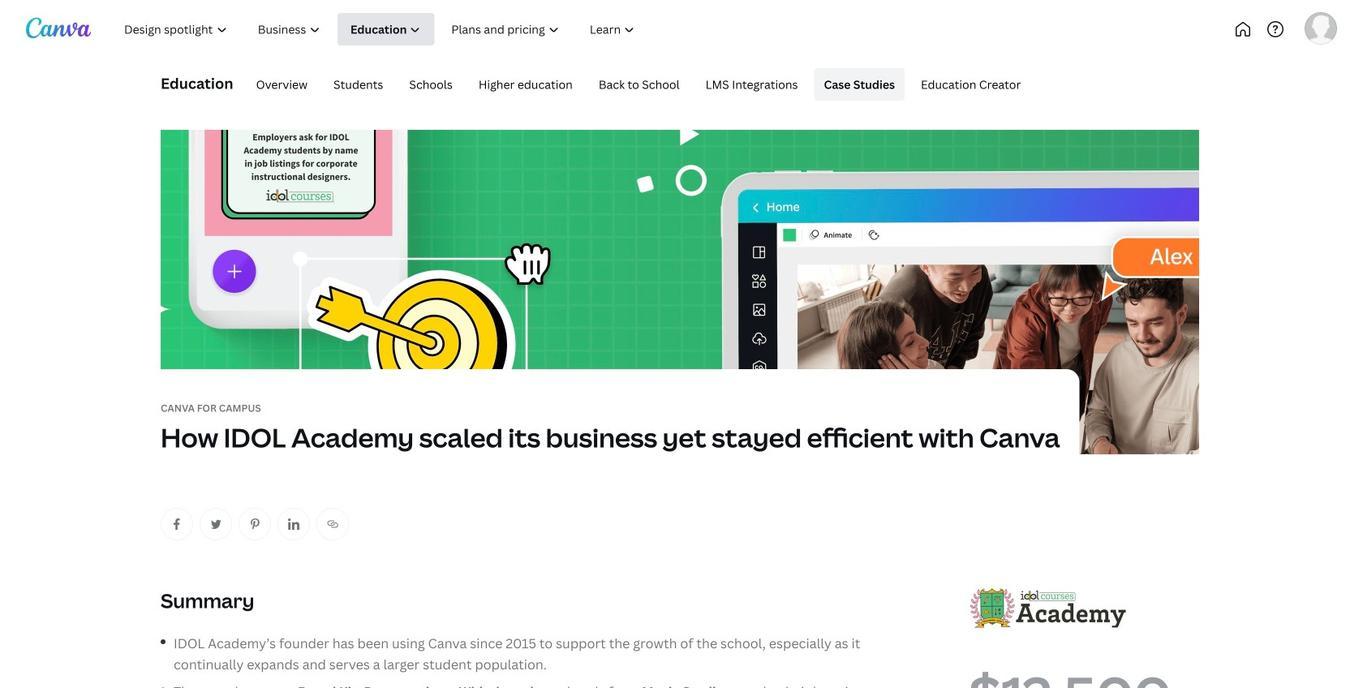 Task type: vqa. For each thing, say whether or not it's contained in the screenshot.
Bob Builder icon
no



Task type: locate. For each thing, give the bounding box(es) containing it.
top level navigation element
[[110, 13, 704, 45]]

menu bar
[[240, 68, 1031, 101]]



